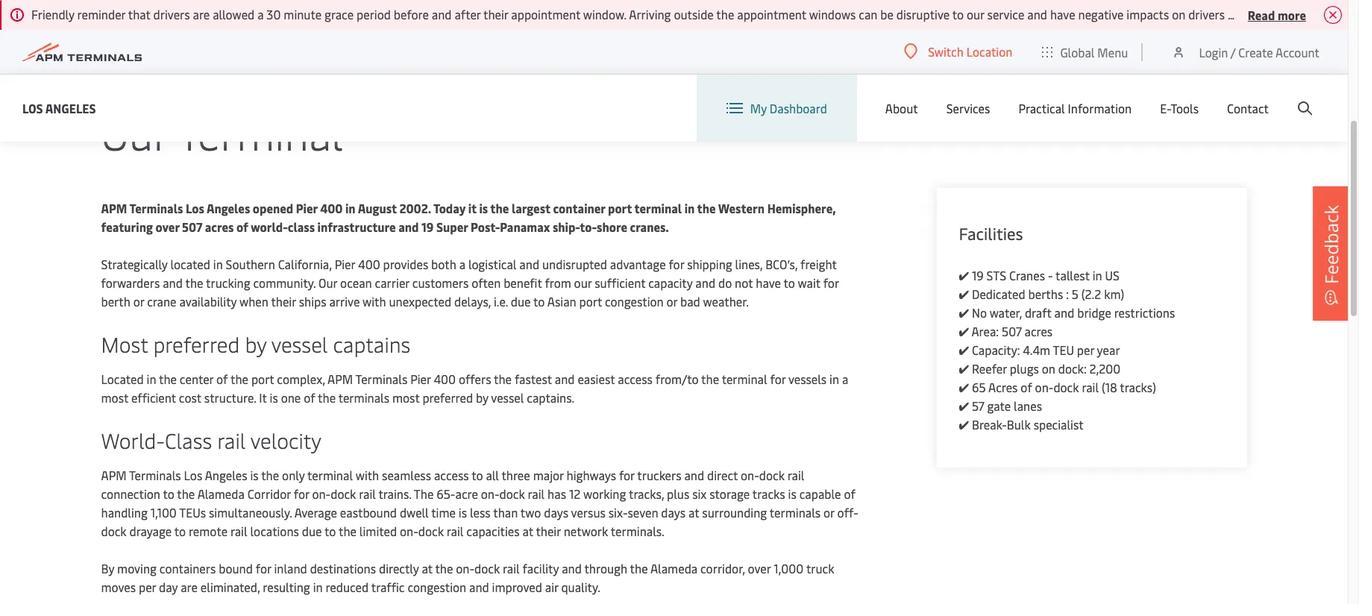 Task type: vqa. For each thing, say whether or not it's contained in the screenshot.
the Product
no



Task type: locate. For each thing, give the bounding box(es) containing it.
1 vertical spatial arrive
[[329, 293, 360, 310]]

507 inside the apm terminals los angeles opened pier 400 in august 2002. today it is the largest container port terminal in the western hemisphere, featuring over 507 acres of world-class infrastructure and 19 super post-panamax ship-to-shore cranes.
[[182, 219, 202, 235]]

highways
[[567, 467, 617, 484]]

for inside located in the center of the port complex, apm terminals pier 400 offers the fastest and easiest access from/to the terminal for vessels in a most efficient cost structure. it is one of the terminals most preferred by vessel captains.
[[771, 371, 786, 387]]

0 vertical spatial have
[[1051, 6, 1076, 22]]

port inside strategically located in southern california, pier 400 provides both a logistical and undisrupted advantage for shipping lines, bco's, freight forwarders and the trucking community. our ocean carrier customers often benefit from our sufficient capacity and do not have to wait for berth or crane availability when their ships arrive with unexpected delays, i.e. due to asian port congestion or bad weather.
[[580, 293, 602, 310]]

0 horizontal spatial arrive
[[329, 293, 360, 310]]

by down the when
[[245, 330, 267, 358]]

directly
[[379, 561, 419, 577]]

improved
[[492, 579, 543, 596]]

their inside apm terminals los angeles is the only terminal with seamless access to all three major highways for truckers and direct on-dock rail connection to the alameda corridor for on-dock rail trains. the 65-acre on-dock rail has 12 working tracks, plus six storage tracks is capable of handling 1,100 teus simultaneously. average eastbound dwell time is less than two days versus six-seven days at surrounding terminals or off- dock drayage to remote rail locations due to the limited on-dock rail capacities at their network terminals.
[[536, 523, 561, 540]]

and
[[432, 6, 452, 22], [1028, 6, 1048, 22], [399, 219, 419, 235], [520, 256, 540, 272], [163, 275, 183, 291], [696, 275, 716, 291], [1055, 305, 1075, 321], [555, 371, 575, 387], [685, 467, 705, 484], [562, 561, 582, 577], [469, 579, 489, 596]]

0 horizontal spatial vessel
[[271, 330, 328, 358]]

2 vertical spatial at
[[422, 561, 433, 577]]

0 vertical spatial 507
[[182, 219, 202, 235]]

1 appointment from the left
[[511, 6, 581, 22]]

feedback
[[1320, 205, 1344, 284]]

and down 2002.
[[399, 219, 419, 235]]

0 vertical spatial a
[[258, 6, 264, 22]]

1 vertical spatial terminals
[[356, 371, 408, 387]]

terminals inside apm terminals los angeles is the only terminal with seamless access to all three major highways for truckers and direct on-dock rail connection to the alameda corridor for on-dock rail trains. the 65-acre on-dock rail has 12 working tracks, plus six storage tracks is capable of handling 1,100 teus simultaneously. average eastbound dwell time is less than two days versus six-seven days at surrounding terminals or off- dock drayage to remote rail locations due to the limited on-dock rail capacities at their network terminals.
[[129, 467, 181, 484]]

most preferred by vessel captains
[[101, 330, 411, 358]]

2 vertical spatial port
[[251, 371, 274, 387]]

or inside apm terminals los angeles is the only terminal with seamless access to all three major highways for truckers and direct on-dock rail connection to the alameda corridor for on-dock rail trains. the 65-acre on-dock rail has 12 working tracks, plus six storage tracks is capable of handling 1,100 teus simultaneously. average eastbound dwell time is less than two days versus six-seven days at surrounding terminals or off- dock drayage to remote rail locations due to the limited on-dock rail capacities at their network terminals.
[[824, 505, 835, 521]]

in inside by moving containers bound for inland destinations directly at the on-dock rail facility and through the alameda corridor, over 1,000 truck moves per day are eliminated, resulting in reduced traffic congestion and improved air quality.
[[313, 579, 323, 596]]

be
[[881, 6, 894, 22]]

preferred up center
[[153, 330, 240, 358]]

most
[[101, 330, 148, 358]]

rail up eastbound
[[359, 486, 376, 502]]

19 inside the apm terminals los angeles opened pier 400 in august 2002. today it is the largest container port terminal in the western hemisphere, featuring over 507 acres of world-class infrastructure and 19 super post-panamax ship-to-shore cranes.
[[422, 219, 434, 235]]

switch location button
[[905, 43, 1013, 60]]

1 vertical spatial preferred
[[423, 390, 473, 406]]

services button
[[947, 75, 991, 142]]

less
[[470, 505, 491, 521]]

1 horizontal spatial per
[[1078, 342, 1095, 358]]

or left bad
[[667, 293, 678, 310]]

1 horizontal spatial vessel
[[491, 390, 524, 406]]

0 horizontal spatial pier
[[296, 200, 318, 216]]

terminals for world-
[[130, 200, 183, 216]]

at inside by moving containers bound for inland destinations directly at the on-dock rail facility and through the alameda corridor, over 1,000 truck moves per day are eliminated, resulting in reduced traffic congestion and improved air quality.
[[422, 561, 433, 577]]

arrive down ocean
[[329, 293, 360, 310]]

2 horizontal spatial or
[[824, 505, 835, 521]]

to right disruptive
[[953, 6, 964, 22]]

is inside located in the center of the port complex, apm terminals pier 400 offers the fastest and easiest access from/to the terminal for vessels in a most efficient cost structure. it is one of the terminals most preferred by vessel captains.
[[270, 390, 278, 406]]

login
[[1200, 44, 1229, 60]]

the up 'teus'
[[177, 486, 195, 502]]

super
[[437, 219, 468, 235]]

apm
[[101, 200, 127, 216], [328, 371, 353, 387], [101, 467, 127, 484]]

1 vertical spatial terminals
[[770, 505, 821, 521]]

of
[[237, 219, 248, 235], [217, 371, 228, 387], [1021, 379, 1033, 396], [304, 390, 315, 406], [844, 486, 856, 502]]

most down the captains
[[393, 390, 420, 406]]

terminal left vessels
[[722, 371, 768, 387]]

vessel down fastest
[[491, 390, 524, 406]]

alameda inside apm terminals los angeles is the only terminal with seamless access to all three major highways for truckers and direct on-dock rail connection to the alameda corridor for on-dock rail trains. the 65-acre on-dock rail has 12 working tracks, plus six storage tracks is capable of handling 1,100 teus simultaneously. average eastbound dwell time is less than two days versus six-seven days at surrounding terminals or off- dock drayage to remote rail locations due to the limited on-dock rail capacities at their network terminals.
[[198, 486, 245, 502]]

lines,
[[736, 256, 763, 272]]

service
[[988, 6, 1025, 22]]

acres for capacity:
[[1025, 323, 1053, 340]]

due down average
[[302, 523, 322, 540]]

of inside the apm terminals los angeles opened pier 400 in august 2002. today it is the largest container port terminal in the western hemisphere, featuring over 507 acres of world-class infrastructure and 19 super post-panamax ship-to-shore cranes.
[[237, 219, 248, 235]]

terminals inside the apm terminals los angeles opened pier 400 in august 2002. today it is the largest container port terminal in the western hemisphere, featuring over 507 acres of world-class infrastructure and 19 super post-panamax ship-to-shore cranes.
[[130, 200, 183, 216]]

arrive right who
[[1254, 6, 1285, 22]]

dock up tracks
[[760, 467, 785, 484]]

pier inside strategically located in southern california, pier 400 provides both a logistical and undisrupted advantage for shipping lines, bco's, freight forwarders and the trucking community. our ocean carrier customers often benefit from our sufficient capacity and do not have to wait for berth or crane availability when their ships arrive with unexpected delays, i.e. due to asian port congestion or bad weather.
[[335, 256, 355, 272]]

1 horizontal spatial due
[[511, 293, 531, 310]]

class
[[165, 426, 212, 455]]

my dashboard
[[751, 100, 828, 116]]

0 vertical spatial over
[[156, 219, 179, 235]]

berth
[[101, 293, 130, 310]]

1 horizontal spatial terminals
[[770, 505, 821, 521]]

400 up infrastructure on the top of page
[[320, 200, 343, 216]]

0 horizontal spatial 400
[[320, 200, 343, 216]]

due inside strategically located in southern california, pier 400 provides both a logistical and undisrupted advantage for shipping lines, bco's, freight forwarders and the trucking community. our ocean carrier customers often benefit from our sufficient capacity and do not have to wait for berth or crane availability when their ships arrive with unexpected delays, i.e. due to asian port congestion or bad weather.
[[511, 293, 531, 310]]

rail down dock: 2,200
[[1083, 379, 1099, 396]]

login / create account link
[[1172, 30, 1320, 74]]

0 horizontal spatial at
[[422, 561, 433, 577]]

0 vertical spatial at
[[689, 505, 700, 521]]

over left 1,000
[[748, 561, 771, 577]]

1 vertical spatial terminal
[[722, 371, 768, 387]]

1 vertical spatial with
[[356, 467, 379, 484]]

2 horizontal spatial at
[[689, 505, 700, 521]]

2 vertical spatial our
[[319, 275, 338, 291]]

corridor
[[248, 486, 291, 502]]

1 vertical spatial 507
[[1002, 323, 1022, 340]]

when
[[240, 293, 269, 310]]

surrounding
[[703, 505, 767, 521]]

apm up featuring
[[101, 200, 127, 216]]

through
[[585, 561, 628, 577]]

1 days from the left
[[544, 505, 569, 521]]

0 horizontal spatial terminal
[[308, 467, 353, 484]]

in inside ✔ 19 sts cranes - tallest in us ✔ dedicated berths : 5 (2.2 km) ✔ no water, draft and bridge restrictions ✔ area: 507 acres ✔ capacity: 4.4m teu per year ✔ reefer plugs on dock: 2,200 ✔ 65 acres of on-dock rail (18 tracks) ✔ 57 gate lanes ✔ break-bulk specialist
[[1093, 267, 1103, 284]]

in
[[346, 200, 356, 216], [685, 200, 695, 216], [213, 256, 223, 272], [1093, 267, 1103, 284], [147, 371, 156, 387], [830, 371, 840, 387], [313, 579, 323, 596]]

appointment left the windows
[[738, 6, 807, 22]]

0 horizontal spatial due
[[302, 523, 322, 540]]

✔ left 65 on the right
[[959, 379, 970, 396]]

world-
[[101, 426, 165, 455]]

2 days from the left
[[662, 505, 686, 521]]

all
[[486, 467, 499, 484]]

0 vertical spatial by
[[245, 330, 267, 358]]

vessel
[[271, 330, 328, 358], [491, 390, 524, 406]]

acres for world-
[[205, 219, 234, 235]]

on right impacts
[[1173, 6, 1186, 22]]

practical information
[[1019, 100, 1132, 116]]

dock inside ✔ 19 sts cranes - tallest in us ✔ dedicated berths : 5 (2.2 km) ✔ no water, draft and bridge restrictions ✔ area: 507 acres ✔ capacity: 4.4m teu per year ✔ reefer plugs on dock: 2,200 ✔ 65 acres of on-dock rail (18 tracks) ✔ 57 gate lanes ✔ break-bulk specialist
[[1054, 379, 1080, 396]]

1 vertical spatial their
[[271, 293, 296, 310]]

3 ✔ from the top
[[959, 305, 970, 321]]

2 horizontal spatial their
[[536, 523, 561, 540]]

dedicated
[[972, 286, 1026, 302]]

of up lanes
[[1021, 379, 1033, 396]]

located
[[101, 371, 144, 387]]

their down two at the left of page
[[536, 523, 561, 540]]

0 vertical spatial arrive
[[1254, 6, 1285, 22]]

most down located
[[101, 390, 128, 406]]

limited
[[360, 523, 397, 540]]

0 vertical spatial congestion
[[605, 293, 664, 310]]

rail inside by moving containers bound for inland destinations directly at the on-dock rail facility and through the alameda corridor, over 1,000 truck moves per day are eliminated, resulting in reduced traffic congestion and improved air quality.
[[503, 561, 520, 577]]

0 horizontal spatial on
[[1043, 361, 1056, 377]]

access
[[618, 371, 653, 387], [434, 467, 469, 484]]

congestion down the 'directly' at the bottom of the page
[[408, 579, 467, 596]]

our down undisrupted
[[574, 275, 592, 291]]

0 vertical spatial apm
[[101, 200, 127, 216]]

1 horizontal spatial terminal
[[635, 200, 682, 216]]

0 vertical spatial access
[[618, 371, 653, 387]]

have left negative at the right of page
[[1051, 6, 1076, 22]]

0 vertical spatial pier
[[296, 200, 318, 216]]

appointment left window.
[[511, 6, 581, 22]]

1 horizontal spatial drivers
[[1189, 6, 1226, 22]]

their down community.
[[271, 293, 296, 310]]

alameda up 'teus'
[[198, 486, 245, 502]]

and up 'quality.'
[[562, 561, 582, 577]]

1 vertical spatial at
[[523, 523, 534, 540]]

1 vertical spatial access
[[434, 467, 469, 484]]

1 horizontal spatial a
[[460, 256, 466, 272]]

terminals inside located in the center of the port complex, apm terminals pier 400 offers the fastest and easiest access from/to the terminal for vessels in a most efficient cost structure. it is one of the terminals most preferred by vessel captains.
[[339, 390, 390, 406]]

0 vertical spatial los angeles link
[[101, 56, 157, 70]]

delays,
[[455, 293, 491, 310]]

2 vertical spatial 400
[[434, 371, 456, 387]]

507 for area:
[[1002, 323, 1022, 340]]

1 vertical spatial by
[[476, 390, 489, 406]]

with down carrier
[[363, 293, 386, 310]]

0 horizontal spatial days
[[544, 505, 569, 521]]

dock down handling
[[101, 523, 127, 540]]

400 for in
[[320, 200, 343, 216]]

2 ✔ from the top
[[959, 286, 970, 302]]

velocity
[[251, 426, 322, 455]]

drayage
[[130, 523, 172, 540]]

acres up located
[[205, 219, 234, 235]]

rail down simultaneously.
[[231, 523, 247, 540]]

✔ left area:
[[959, 323, 970, 340]]

on-
[[1036, 379, 1054, 396], [741, 467, 760, 484], [312, 486, 331, 502], [481, 486, 500, 502], [400, 523, 419, 540], [456, 561, 475, 577]]

los inside the apm terminals los angeles opened pier 400 in august 2002. today it is the largest container port terminal in the western hemisphere, featuring over 507 acres of world-class infrastructure and 19 super post-panamax ship-to-shore cranes.
[[186, 200, 204, 216]]

0 vertical spatial are
[[193, 6, 210, 22]]

57
[[972, 398, 985, 414]]

0 vertical spatial acres
[[205, 219, 234, 235]]

per
[[1078, 342, 1095, 358], [139, 579, 156, 596]]

feedback button
[[1314, 186, 1351, 321]]

apm inside located in the center of the port complex, apm terminals pier 400 offers the fastest and easiest access from/to the terminal for vessels in a most efficient cost structure. it is one of the terminals most preferred by vessel captains.
[[328, 371, 353, 387]]

at down two at the left of page
[[523, 523, 534, 540]]

drivers right that
[[153, 6, 190, 22]]

facility
[[523, 561, 559, 577]]

contact button
[[1228, 75, 1270, 142]]

2 most from the left
[[393, 390, 420, 406]]

a right vessels
[[843, 371, 849, 387]]

2 horizontal spatial our
[[319, 275, 338, 291]]

access up 65- on the left of page
[[434, 467, 469, 484]]

port up it
[[251, 371, 274, 387]]

storage
[[710, 486, 750, 502]]

0 vertical spatial with
[[363, 293, 386, 310]]

in left reduced
[[313, 579, 323, 596]]

los
[[101, 56, 117, 70], [22, 100, 43, 116], [186, 200, 204, 216], [184, 467, 202, 484]]

access right easiest
[[618, 371, 653, 387]]

dwell
[[400, 505, 429, 521]]

0 horizontal spatial most
[[101, 390, 128, 406]]

weather.
[[703, 293, 749, 310]]

by inside located in the center of the port complex, apm terminals pier 400 offers the fastest and easiest access from/to the terminal for vessels in a most efficient cost structure. it is one of the terminals most preferred by vessel captains.
[[476, 390, 489, 406]]

vessel up complex,
[[271, 330, 328, 358]]

1 vertical spatial congestion
[[408, 579, 467, 596]]

dock inside by moving containers bound for inland destinations directly at the on-dock rail facility and through the alameda corridor, over 1,000 truck moves per day are eliminated, resulting in reduced traffic congestion and improved air quality.
[[475, 561, 500, 577]]

0 horizontal spatial los angeles link
[[22, 99, 96, 118]]

trucking
[[206, 275, 250, 291]]

0 horizontal spatial congestion
[[408, 579, 467, 596]]

e-
[[1161, 100, 1171, 116]]

in left us
[[1093, 267, 1103, 284]]

0 horizontal spatial terminals
[[339, 390, 390, 406]]

preferred down offers
[[423, 390, 473, 406]]

1 vertical spatial a
[[460, 256, 466, 272]]

rail up improved
[[503, 561, 520, 577]]

1 horizontal spatial 19
[[972, 267, 984, 284]]

400 for provides
[[358, 256, 380, 272]]

0 horizontal spatial their
[[271, 293, 296, 310]]

menu
[[1098, 44, 1129, 60]]

area:
[[972, 323, 999, 340]]

customers
[[413, 275, 469, 291]]

and up six
[[685, 467, 705, 484]]

about
[[886, 100, 919, 116]]

alameda left corridor,
[[651, 561, 698, 577]]

days down plus
[[662, 505, 686, 521]]

terminal up cranes.
[[635, 200, 682, 216]]

✔ left break-
[[959, 416, 970, 433]]

2 vertical spatial pier
[[411, 371, 431, 387]]

impacts
[[1127, 6, 1170, 22]]

1 horizontal spatial by
[[476, 390, 489, 406]]

0 horizontal spatial appointment
[[511, 6, 581, 22]]

terminals inside apm terminals los angeles is the only terminal with seamless access to all three major highways for truckers and direct on-dock rail connection to the alameda corridor for on-dock rail trains. the 65-acre on-dock rail has 12 working tracks, plus six storage tracks is capable of handling 1,100 teus simultaneously. average eastbound dwell time is less than two days versus six-seven days at surrounding terminals or off- dock drayage to remote rail locations due to the limited on-dock rail capacities at their network terminals.
[[770, 505, 821, 521]]

7 ✔ from the top
[[959, 379, 970, 396]]

0 vertical spatial port
[[608, 200, 632, 216]]

for left vessels
[[771, 371, 786, 387]]

post-
[[471, 219, 500, 235]]

sts
[[987, 267, 1007, 284]]

1 vertical spatial los angeles link
[[22, 99, 96, 118]]

or left off-
[[824, 505, 835, 521]]

terminals inside located in the center of the port complex, apm terminals pier 400 offers the fastest and easiest access from/to the terminal for vessels in a most efficient cost structure. it is one of the terminals most preferred by vessel captains.
[[356, 371, 408, 387]]

dock down dock: 2,200
[[1054, 379, 1080, 396]]

due down benefit on the left of the page
[[511, 293, 531, 310]]

outside
[[674, 6, 714, 22]]

9 ✔ from the top
[[959, 416, 970, 433]]

over
[[156, 219, 179, 235], [748, 561, 771, 577]]

0 horizontal spatial access
[[434, 467, 469, 484]]

apm inside apm terminals los angeles is the only terminal with seamless access to all three major highways for truckers and direct on-dock rail connection to the alameda corridor for on-dock rail trains. the 65-acre on-dock rail has 12 working tracks, plus six storage tracks is capable of handling 1,100 teus simultaneously. average eastbound dwell time is less than two days versus six-seven days at surrounding terminals or off- dock drayage to remote rail locations due to the limited on-dock rail capacities at their network terminals.
[[101, 467, 127, 484]]

1 vertical spatial pier
[[335, 256, 355, 272]]

a inside located in the center of the port complex, apm terminals pier 400 offers the fastest and easiest access from/to the terminal for vessels in a most efficient cost structure. it is one of the terminals most preferred by vessel captains.
[[843, 371, 849, 387]]

versus
[[571, 505, 606, 521]]

for up capacity
[[669, 256, 685, 272]]

and inside apm terminals los angeles is the only terminal with seamless access to all three major highways for truckers and direct on-dock rail connection to the alameda corridor for on-dock rail trains. the 65-acre on-dock rail has 12 working tracks, plus six storage tracks is capable of handling 1,100 teus simultaneously. average eastbound dwell time is less than two days versus six-seven days at surrounding terminals or off- dock drayage to remote rail locations due to the limited on-dock rail capacities at their network terminals.
[[685, 467, 705, 484]]

of up off-
[[844, 486, 856, 502]]

1 vertical spatial vessel
[[491, 390, 524, 406]]

over right featuring
[[156, 219, 179, 235]]

day
[[159, 579, 178, 596]]

per up dock: 2,200
[[1078, 342, 1095, 358]]

acres inside the apm terminals los angeles opened pier 400 in august 2002. today it is the largest container port terminal in the western hemisphere, featuring over 507 acres of world-class infrastructure and 19 super post-panamax ship-to-shore cranes.
[[205, 219, 234, 235]]

dock up improved
[[475, 561, 500, 577]]

apm inside the apm terminals los angeles opened pier 400 in august 2002. today it is the largest container port terminal in the western hemisphere, featuring over 507 acres of world-class infrastructure and 19 super post-panamax ship-to-shore cranes.
[[101, 200, 127, 216]]

port right 'asian'
[[580, 293, 602, 310]]

efficient
[[131, 390, 176, 406]]

1 vertical spatial apm
[[328, 371, 353, 387]]

0 vertical spatial terminal
[[635, 200, 682, 216]]

0 vertical spatial terminals
[[339, 390, 390, 406]]

2 drivers from the left
[[1189, 6, 1226, 22]]

1 horizontal spatial arrive
[[1254, 6, 1285, 22]]

congestion
[[605, 293, 664, 310], [408, 579, 467, 596]]

complex,
[[277, 371, 325, 387]]

19
[[422, 219, 434, 235], [972, 267, 984, 284]]

19 left sts
[[972, 267, 984, 284]]

0 horizontal spatial over
[[156, 219, 179, 235]]

and down :
[[1055, 305, 1075, 321]]

dock up eastbound
[[331, 486, 356, 502]]

due inside apm terminals los angeles is the only terminal with seamless access to all three major highways for truckers and direct on-dock rail connection to the alameda corridor for on-dock rail trains. the 65-acre on-dock rail has 12 working tracks, plus six storage tracks is capable of handling 1,100 teus simultaneously. average eastbound dwell time is less than two days versus six-seven days at surrounding terminals or off- dock drayage to remote rail locations due to the limited on-dock rail capacities at their network terminals.
[[302, 523, 322, 540]]

two
[[521, 505, 541, 521]]

our inside strategically located in southern california, pier 400 provides both a logistical and undisrupted advantage for shipping lines, bco's, freight forwarders and the trucking community. our ocean carrier customers often benefit from our sufficient capacity and do not have to wait for berth or crane availability when their ships arrive with unexpected delays, i.e. due to asian port congestion or bad weather.
[[574, 275, 592, 291]]

0 vertical spatial due
[[511, 293, 531, 310]]

1 vertical spatial have
[[756, 275, 781, 291]]

acres inside ✔ 19 sts cranes - tallest in us ✔ dedicated berths : 5 (2.2 km) ✔ no water, draft and bridge restrictions ✔ area: 507 acres ✔ capacity: 4.4m teu per year ✔ reefer plugs on dock: 2,200 ✔ 65 acres of on-dock rail (18 tracks) ✔ 57 gate lanes ✔ break-bulk specialist
[[1025, 323, 1053, 340]]

acres
[[205, 219, 234, 235], [1025, 323, 1053, 340]]

and right service
[[1028, 6, 1048, 22]]

0 horizontal spatial acres
[[205, 219, 234, 235]]

days down has
[[544, 505, 569, 521]]

(2.2
[[1082, 286, 1102, 302]]

per inside ✔ 19 sts cranes - tallest in us ✔ dedicated berths : 5 (2.2 km) ✔ no water, draft and bridge restrictions ✔ area: 507 acres ✔ capacity: 4.4m teu per year ✔ reefer plugs on dock: 2,200 ✔ 65 acres of on-dock rail (18 tracks) ✔ 57 gate lanes ✔ break-bulk specialist
[[1078, 342, 1095, 358]]

at down six
[[689, 505, 700, 521]]

on- inside by moving containers bound for inland destinations directly at the on-dock rail facility and through the alameda corridor, over 1,000 truck moves per day are eliminated, resulting in reduced traffic congestion and improved air quality.
[[456, 561, 475, 577]]

fastest
[[515, 371, 552, 387]]

drivers left who
[[1189, 6, 1226, 22]]

is inside the apm terminals los angeles opened pier 400 in august 2002. today it is the largest container port terminal in the western hemisphere, featuring over 507 acres of world-class infrastructure and 19 super post-panamax ship-to-shore cranes.
[[479, 200, 488, 216]]

2 horizontal spatial terminal
[[722, 371, 768, 387]]

pier up class
[[296, 200, 318, 216]]

panamax
[[500, 219, 550, 235]]

1 ✔ from the top
[[959, 267, 970, 284]]

preferred inside located in the center of the port complex, apm terminals pier 400 offers the fastest and easiest access from/to the terminal for vessels in a most efficient cost structure. it is one of the terminals most preferred by vessel captains.
[[423, 390, 473, 406]]

per left day
[[139, 579, 156, 596]]

2 vertical spatial a
[[843, 371, 849, 387]]

a
[[258, 6, 264, 22], [460, 256, 466, 272], [843, 371, 849, 387]]

the up post-
[[491, 200, 509, 216]]

handling
[[101, 505, 148, 521]]

1 vertical spatial per
[[139, 579, 156, 596]]

benefit
[[504, 275, 542, 291]]

0 horizontal spatial 507
[[182, 219, 202, 235]]

1 vertical spatial 400
[[358, 256, 380, 272]]

trains.
[[379, 486, 412, 502]]

0 horizontal spatial by
[[245, 330, 267, 358]]

for
[[669, 256, 685, 272], [824, 275, 839, 291], [771, 371, 786, 387], [619, 467, 635, 484], [294, 486, 309, 502], [256, 561, 271, 577]]

port inside located in the center of the port complex, apm terminals pier 400 offers the fastest and easiest access from/to the terminal for vessels in a most efficient cost structure. it is one of the terminals most preferred by vessel captains.
[[251, 371, 274, 387]]

1,100
[[151, 505, 177, 521]]

terminals down the captains
[[356, 371, 408, 387]]

0 vertical spatial per
[[1078, 342, 1095, 358]]

✔ 19 sts cranes - tallest in us ✔ dedicated berths : 5 (2.2 km) ✔ no water, draft and bridge restrictions ✔ area: 507 acres ✔ capacity: 4.4m teu per year ✔ reefer plugs on dock: 2,200 ✔ 65 acres of on-dock rail (18 tracks) ✔ 57 gate lanes ✔ break-bulk specialist
[[959, 267, 1176, 433]]

eliminated,
[[201, 579, 260, 596]]

on left 'time.'
[[1288, 6, 1301, 22]]

pier inside the apm terminals los angeles opened pier 400 in august 2002. today it is the largest container port terminal in the western hemisphere, featuring over 507 acres of world-class infrastructure and 19 super post-panamax ship-to-shore cranes.
[[296, 200, 318, 216]]

are left allowed
[[193, 6, 210, 22]]

0 horizontal spatial alameda
[[198, 486, 245, 502]]

our left service
[[967, 6, 985, 22]]

1 horizontal spatial at
[[523, 523, 534, 540]]

our terminal
[[101, 103, 343, 162]]

have down bco's, at the top right of page
[[756, 275, 781, 291]]

✔ left sts
[[959, 267, 970, 284]]

0 horizontal spatial our
[[574, 275, 592, 291]]

2 vertical spatial terminals
[[129, 467, 181, 484]]

0 horizontal spatial per
[[139, 579, 156, 596]]

arrive inside strategically located in southern california, pier 400 provides both a logistical and undisrupted advantage for shipping lines, bco's, freight forwarders and the trucking community. our ocean carrier customers often benefit from our sufficient capacity and do not have to wait for berth or crane availability when their ships arrive with unexpected delays, i.e. due to asian port congestion or bad weather.
[[329, 293, 360, 310]]

1 vertical spatial acres
[[1025, 323, 1053, 340]]

over inside the apm terminals los angeles opened pier 400 in august 2002. today it is the largest container port terminal in the western hemisphere, featuring over 507 acres of world-class infrastructure and 19 super post-panamax ship-to-shore cranes.
[[156, 219, 179, 235]]

with inside strategically located in southern california, pier 400 provides both a logistical and undisrupted advantage for shipping lines, bco's, freight forwarders and the trucking community. our ocean carrier customers often benefit from our sufficient capacity and do not have to wait for berth or crane availability when their ships arrive with unexpected delays, i.e. due to asian port congestion or bad weather.
[[363, 293, 386, 310]]

los angeles > our terminal
[[101, 56, 230, 70]]

pier for opened
[[296, 200, 318, 216]]

minute
[[284, 6, 322, 22]]

the right from/to
[[702, 371, 720, 387]]

class
[[288, 219, 315, 235]]

terminal
[[635, 200, 682, 216], [722, 371, 768, 387], [308, 467, 353, 484]]

acres down draft
[[1025, 323, 1053, 340]]

1 horizontal spatial los angeles link
[[101, 56, 157, 70]]

congestion down the 'sufficient'
[[605, 293, 664, 310]]

400 inside strategically located in southern california, pier 400 provides both a logistical and undisrupted advantage for shipping lines, bco's, freight forwarders and the trucking community. our ocean carrier customers often benefit from our sufficient capacity and do not have to wait for berth or crane availability when their ships arrive with unexpected delays, i.e. due to asian port congestion or bad weather.
[[358, 256, 380, 272]]

and inside ✔ 19 sts cranes - tallest in us ✔ dedicated berths : 5 (2.2 km) ✔ no water, draft and bridge restrictions ✔ area: 507 acres ✔ capacity: 4.4m teu per year ✔ reefer plugs on dock: 2,200 ✔ 65 acres of on-dock rail (18 tracks) ✔ 57 gate lanes ✔ break-bulk specialist
[[1055, 305, 1075, 321]]

terminals up featuring
[[130, 200, 183, 216]]

400 inside the apm terminals los angeles opened pier 400 in august 2002. today it is the largest container port terminal in the western hemisphere, featuring over 507 acres of world-class infrastructure and 19 super post-panamax ship-to-shore cranes.
[[320, 200, 343, 216]]

0 vertical spatial alameda
[[198, 486, 245, 502]]

1 vertical spatial alameda
[[651, 561, 698, 577]]

time
[[432, 505, 456, 521]]

507 inside ✔ 19 sts cranes - tallest in us ✔ dedicated berths : 5 (2.2 km) ✔ no water, draft and bridge restrictions ✔ area: 507 acres ✔ capacity: 4.4m teu per year ✔ reefer plugs on dock: 2,200 ✔ 65 acres of on-dock rail (18 tracks) ✔ 57 gate lanes ✔ break-bulk specialist
[[1002, 323, 1022, 340]]

1 horizontal spatial most
[[393, 390, 420, 406]]



Task type: describe. For each thing, give the bounding box(es) containing it.
teus
[[179, 505, 206, 521]]

507 for over
[[182, 219, 202, 235]]

0 horizontal spatial a
[[258, 6, 264, 22]]

capable
[[800, 486, 842, 502]]

for up tracks,
[[619, 467, 635, 484]]

close alert image
[[1325, 6, 1343, 24]]

about button
[[886, 75, 919, 142]]

structure.
[[204, 390, 256, 406]]

to down 'teus'
[[174, 523, 186, 540]]

1 most from the left
[[101, 390, 128, 406]]

2 horizontal spatial on
[[1288, 6, 1301, 22]]

the up structure.
[[231, 371, 249, 387]]

three
[[502, 467, 530, 484]]

with inside apm terminals los angeles is the only terminal with seamless access to all three major highways for truckers and direct on-dock rail connection to the alameda corridor for on-dock rail trains. the 65-acre on-dock rail has 12 working tracks, plus six storage tracks is capable of handling 1,100 teus simultaneously. average eastbound dwell time is less than two days versus six-seven days at surrounding terminals or off- dock drayage to remote rail locations due to the limited on-dock rail capacities at their network terminals.
[[356, 467, 379, 484]]

august
[[358, 200, 397, 216]]

on- up average
[[312, 486, 331, 502]]

wait
[[798, 275, 821, 291]]

in up the efficient
[[147, 371, 156, 387]]

global menu
[[1061, 44, 1129, 60]]

of inside ✔ 19 sts cranes - tallest in us ✔ dedicated berths : 5 (2.2 km) ✔ no water, draft and bridge restrictions ✔ area: 507 acres ✔ capacity: 4.4m teu per year ✔ reefer plugs on dock: 2,200 ✔ 65 acres of on-dock rail (18 tracks) ✔ 57 gate lanes ✔ break-bulk specialist
[[1021, 379, 1033, 396]]

location
[[967, 43, 1013, 60]]

shore
[[597, 219, 628, 235]]

capacity
[[649, 275, 693, 291]]

the down eastbound
[[339, 523, 357, 540]]

featuring
[[101, 219, 153, 235]]

the right 'outside'
[[717, 6, 735, 22]]

the left western
[[697, 200, 716, 216]]

terminal inside apm terminals los angeles is the only terminal with seamless access to all three major highways for truckers and direct on-dock rail connection to the alameda corridor for on-dock rail trains. the 65-acre on-dock rail has 12 working tracks, plus six storage tracks is capable of handling 1,100 teus simultaneously. average eastbound dwell time is less than two days versus six-seven days at surrounding terminals or off- dock drayage to remote rail locations due to the limited on-dock rail capacities at their network terminals.
[[308, 467, 353, 484]]

direct
[[708, 467, 738, 484]]

ocean
[[340, 275, 372, 291]]

pier inside located in the center of the port complex, apm terminals pier 400 offers the fastest and easiest access from/to the terminal for vessels in a most efficient cost structure. it is one of the terminals most preferred by vessel captains.
[[411, 371, 431, 387]]

from/to
[[656, 371, 699, 387]]

reefer
[[972, 361, 1008, 377]]

1 horizontal spatial their
[[484, 6, 509, 22]]

port inside the apm terminals los angeles opened pier 400 in august 2002. today it is the largest container port terminal in the western hemisphere, featuring over 507 acres of world-class infrastructure and 19 super post-panamax ship-to-shore cranes.
[[608, 200, 632, 216]]

southern
[[226, 256, 275, 272]]

time.
[[1304, 6, 1330, 22]]

carrier
[[375, 275, 410, 291]]

corridor,
[[701, 561, 745, 577]]

congestion inside by moving containers bound for inland destinations directly at the on-dock rail facility and through the alameda corridor, over 1,000 truck moves per day are eliminated, resulting in reduced traffic congestion and improved air quality.
[[408, 579, 467, 596]]

destinations
[[310, 561, 376, 577]]

year
[[1098, 342, 1121, 358]]

>
[[163, 56, 168, 70]]

per inside by moving containers bound for inland destinations directly at the on-dock rail facility and through the alameda corridor, over 1,000 truck moves per day are eliminated, resulting in reduced traffic congestion and improved air quality.
[[139, 579, 156, 596]]

by moving containers bound for inland destinations directly at the on-dock rail facility and through the alameda corridor, over 1,000 truck moves per day are eliminated, resulting in reduced traffic congestion and improved air quality.
[[101, 561, 835, 596]]

4.4m
[[1024, 342, 1051, 358]]

i.e.
[[494, 293, 508, 310]]

of inside apm terminals los angeles is the only terminal with seamless access to all three major highways for truckers and direct on-dock rail connection to the alameda corridor for on-dock rail trains. the 65-acre on-dock rail has 12 working tracks, plus six storage tracks is capable of handling 1,100 teus simultaneously. average eastbound dwell time is less than two days versus six-seven days at surrounding terminals or off- dock drayage to remote rail locations due to the limited on-dock rail capacities at their network terminals.
[[844, 486, 856, 502]]

1 horizontal spatial have
[[1051, 6, 1076, 22]]

0 vertical spatial terminal
[[190, 56, 230, 70]]

19 inside ✔ 19 sts cranes - tallest in us ✔ dedicated berths : 5 (2.2 km) ✔ no water, draft and bridge restrictions ✔ area: 507 acres ✔ capacity: 4.4m teu per year ✔ reefer plugs on dock: 2,200 ✔ 65 acres of on-dock rail (18 tracks) ✔ 57 gate lanes ✔ break-bulk specialist
[[972, 267, 984, 284]]

0 vertical spatial our
[[967, 6, 985, 22]]

in left western
[[685, 200, 695, 216]]

angeles inside the apm terminals los angeles opened pier 400 in august 2002. today it is the largest container port terminal in the western hemisphere, featuring over 507 acres of world-class infrastructure and 19 super post-panamax ship-to-shore cranes.
[[207, 200, 250, 216]]

and up crane
[[163, 275, 183, 291]]

8 ✔ from the top
[[959, 398, 970, 414]]

access inside located in the center of the port complex, apm terminals pier 400 offers the fastest and easiest access from/to the terminal for vessels in a most efficient cost structure. it is one of the terminals most preferred by vessel captains.
[[618, 371, 653, 387]]

services
[[947, 100, 991, 116]]

on- down dwell
[[400, 523, 419, 540]]

break-
[[972, 416, 1007, 433]]

and up benefit on the left of the page
[[520, 256, 540, 272]]

to left 'asian'
[[534, 293, 545, 310]]

grace
[[325, 6, 354, 22]]

center
[[180, 371, 214, 387]]

air
[[545, 579, 559, 596]]

world-class rail velocity
[[101, 426, 322, 455]]

the inside strategically located in southern california, pier 400 provides both a logistical and undisrupted advantage for shipping lines, bco's, freight forwarders and the trucking community. our ocean carrier customers often benefit from our sufficient capacity and do not have to wait for berth or crane availability when their ships arrive with unexpected delays, i.e. due to asian port congestion or bad weather.
[[185, 275, 203, 291]]

windows
[[810, 6, 856, 22]]

rail up two at the left of page
[[528, 486, 545, 502]]

dock: 2,200
[[1059, 361, 1121, 377]]

ships
[[299, 293, 327, 310]]

los angeles
[[22, 100, 96, 116]]

rail down structure.
[[217, 426, 246, 455]]

to left 'all'
[[472, 467, 483, 484]]

to left wait
[[784, 275, 796, 291]]

over inside by moving containers bound for inland destinations directly at the on-dock rail facility and through the alameda corridor, over 1,000 truck moves per day are eliminated, resulting in reduced traffic congestion and improved air quality.
[[748, 561, 771, 577]]

for down only
[[294, 486, 309, 502]]

0 horizontal spatial or
[[133, 293, 144, 310]]

1 horizontal spatial our
[[171, 56, 188, 70]]

containers
[[160, 561, 216, 577]]

1 horizontal spatial or
[[667, 293, 678, 310]]

on- inside ✔ 19 sts cranes - tallest in us ✔ dedicated berths : 5 (2.2 km) ✔ no water, draft and bridge restrictions ✔ area: 507 acres ✔ capacity: 4.4m teu per year ✔ reefer plugs on dock: 2,200 ✔ 65 acres of on-dock rail (18 tracks) ✔ 57 gate lanes ✔ break-bulk specialist
[[1036, 379, 1054, 396]]

rail down 'time'
[[447, 523, 464, 540]]

locations
[[250, 523, 299, 540]]

for inside by moving containers bound for inland destinations directly at the on-dock rail facility and through the alameda corridor, over 1,000 truck moves per day are eliminated, resulting in reduced traffic congestion and improved air quality.
[[256, 561, 271, 577]]

simultaneously.
[[209, 505, 292, 521]]

the right the 'directly' at the bottom of the page
[[435, 561, 453, 577]]

our inside strategically located in southern california, pier 400 provides both a logistical and undisrupted advantage for shipping lines, bco's, freight forwarders and the trucking community. our ocean carrier customers often benefit from our sufficient capacity and do not have to wait for berth or crane availability when their ships arrive with unexpected delays, i.e. due to asian port congestion or bad weather.
[[319, 275, 338, 291]]

undisrupted
[[543, 256, 608, 272]]

65
[[972, 379, 986, 396]]

and down shipping
[[696, 275, 716, 291]]

have inside strategically located in southern california, pier 400 provides both a logistical and undisrupted advantage for shipping lines, bco's, freight forwarders and the trucking community. our ocean carrier customers often benefit from our sufficient capacity and do not have to wait for berth or crane availability when their ships arrive with unexpected delays, i.e. due to asian port congestion or bad weather.
[[756, 275, 781, 291]]

pier for california,
[[335, 256, 355, 272]]

the down complex,
[[318, 390, 336, 406]]

used ship-to-shore (sts) cranes in north america image
[[0, 0, 1349, 49]]

do
[[719, 275, 732, 291]]

and left after on the top left of page
[[432, 6, 452, 22]]

bad
[[681, 293, 701, 310]]

information
[[1069, 100, 1132, 116]]

terminal inside the apm terminals los angeles opened pier 400 in august 2002. today it is the largest container port terminal in the western hemisphere, featuring over 507 acres of world-class infrastructure and 19 super post-panamax ship-to-shore cranes.
[[635, 200, 682, 216]]

located in the center of the port complex, apm terminals pier 400 offers the fastest and easiest access from/to the terminal for vessels in a most efficient cost structure. it is one of the terminals most preferred by vessel captains.
[[101, 371, 849, 406]]

0 vertical spatial vessel
[[271, 330, 328, 358]]

6 ✔ from the top
[[959, 361, 970, 377]]

access inside apm terminals los angeles is the only terminal with seamless access to all three major highways for truckers and direct on-dock rail connection to the alameda corridor for on-dock rail trains. the 65-acre on-dock rail has 12 working tracks, plus six storage tracks is capable of handling 1,100 teus simultaneously. average eastbound dwell time is less than two days versus six-seven days at surrounding terminals or off- dock drayage to remote rail locations due to the limited on-dock rail capacities at their network terminals.
[[434, 467, 469, 484]]

berths
[[1029, 286, 1064, 302]]

in inside strategically located in southern california, pier 400 provides both a logistical and undisrupted advantage for shipping lines, bco's, freight forwarders and the trucking community. our ocean carrier customers often benefit from our sufficient capacity and do not have to wait for berth or crane availability when their ships arrive with unexpected delays, i.e. due to asian port congestion or bad weather.
[[213, 256, 223, 272]]

traffic
[[372, 579, 405, 596]]

30
[[267, 6, 281, 22]]

off-
[[838, 505, 859, 521]]

of up structure.
[[217, 371, 228, 387]]

truckers
[[638, 467, 682, 484]]

angeles inside 'los angeles' link
[[45, 100, 96, 116]]

los inside apm terminals los angeles is the only terminal with seamless access to all three major highways for truckers and direct on-dock rail connection to the alameda corridor for on-dock rail trains. the 65-acre on-dock rail has 12 working tracks, plus six storage tracks is capable of handling 1,100 teus simultaneously. average eastbound dwell time is less than two days versus six-seven days at surrounding terminals or off- dock drayage to remote rail locations due to the limited on-dock rail capacities at their network terminals.
[[184, 467, 202, 484]]

dock down the three
[[500, 486, 525, 502]]

terminal inside located in the center of the port complex, apm terminals pier 400 offers the fastest and easiest access from/to the terminal for vessels in a most efficient cost structure. it is one of the terminals most preferred by vessel captains.
[[722, 371, 768, 387]]

0 vertical spatial preferred
[[153, 330, 240, 358]]

arriving
[[629, 6, 671, 22]]

on inside ✔ 19 sts cranes - tallest in us ✔ dedicated berths : 5 (2.2 km) ✔ no water, draft and bridge restrictions ✔ area: 507 acres ✔ capacity: 4.4m teu per year ✔ reefer plugs on dock: 2,200 ✔ 65 acres of on-dock rail (18 tracks) ✔ 57 gate lanes ✔ break-bulk specialist
[[1043, 361, 1056, 377]]

1 drivers from the left
[[153, 6, 190, 22]]

seamless
[[382, 467, 431, 484]]

and left improved
[[469, 579, 489, 596]]

western
[[719, 200, 765, 216]]

in up infrastructure on the top of page
[[346, 200, 356, 216]]

restrictions
[[1115, 305, 1176, 321]]

strategically located in southern california, pier 400 provides both a logistical and undisrupted advantage for shipping lines, bco's, freight forwarders and the trucking community. our ocean carrier customers often benefit from our sufficient capacity and do not have to wait for berth or crane availability when their ships arrive with unexpected delays, i.e. due to asian port congestion or bad weather.
[[101, 256, 839, 310]]

one
[[281, 390, 301, 406]]

in right vessels
[[830, 371, 840, 387]]

and inside located in the center of the port complex, apm terminals pier 400 offers the fastest and easiest access from/to the terminal for vessels in a most efficient cost structure. it is one of the terminals most preferred by vessel captains.
[[555, 371, 575, 387]]

their inside strategically located in southern california, pier 400 provides both a logistical and undisrupted advantage for shipping lines, bco's, freight forwarders and the trucking community. our ocean carrier customers often benefit from our sufficient capacity and do not have to wait for berth or crane availability when their ships arrive with unexpected delays, i.e. due to asian port congestion or bad weather.
[[271, 293, 296, 310]]

alameda inside by moving containers bound for inland destinations directly at the on-dock rail facility and through the alameda corridor, over 1,000 truck moves per day are eliminated, resulting in reduced traffic congestion and improved air quality.
[[651, 561, 698, 577]]

are inside by moving containers bound for inland destinations directly at the on-dock rail facility and through the alameda corridor, over 1,000 truck moves per day are eliminated, resulting in reduced traffic congestion and improved air quality.
[[181, 579, 198, 596]]

terminals.
[[611, 523, 665, 540]]

average
[[295, 505, 337, 521]]

the right through
[[630, 561, 648, 577]]

2 appointment from the left
[[738, 6, 807, 22]]

of right one
[[304, 390, 315, 406]]

truck
[[807, 561, 835, 577]]

the up the efficient
[[159, 371, 177, 387]]

angeles inside apm terminals los angeles is the only terminal with seamless access to all three major highways for truckers and direct on-dock rail connection to the alameda corridor for on-dock rail trains. the 65-acre on-dock rail has 12 working tracks, plus six storage tracks is capable of handling 1,100 teus simultaneously. average eastbound dwell time is less than two days versus six-seven days at surrounding terminals or off- dock drayage to remote rail locations due to the limited on-dock rail capacities at their network terminals.
[[205, 467, 247, 484]]

tools
[[1171, 100, 1199, 116]]

1 vertical spatial terminal
[[178, 103, 343, 162]]

sufficient
[[595, 275, 646, 291]]

inland
[[274, 561, 307, 577]]

bridge
[[1078, 305, 1112, 321]]

4 ✔ from the top
[[959, 323, 970, 340]]

and inside the apm terminals los angeles opened pier 400 in august 2002. today it is the largest container port terminal in the western hemisphere, featuring over 507 acres of world-class infrastructure and 19 super post-panamax ship-to-shore cranes.
[[399, 219, 419, 235]]

on- down 'all'
[[481, 486, 500, 502]]

5
[[1072, 286, 1079, 302]]

terminals for corridor
[[129, 467, 181, 484]]

crane
[[147, 293, 177, 310]]

quality.
[[562, 579, 601, 596]]

apm for corridor
[[101, 467, 127, 484]]

5 ✔ from the top
[[959, 342, 970, 358]]

create
[[1239, 44, 1274, 60]]

to down average
[[325, 523, 336, 540]]

to up 1,100
[[163, 486, 174, 502]]

asian
[[548, 293, 577, 310]]

bco's,
[[766, 256, 798, 272]]

rail up capable
[[788, 467, 805, 484]]

that
[[128, 6, 151, 22]]

practical
[[1019, 100, 1066, 116]]

1,000
[[774, 561, 804, 577]]

congestion inside strategically located in southern california, pier 400 provides both a logistical and undisrupted advantage for shipping lines, bco's, freight forwarders and the trucking community. our ocean carrier customers often benefit from our sufficient capacity and do not have to wait for berth or crane availability when their ships arrive with unexpected delays, i.e. due to asian port congestion or bad weather.
[[605, 293, 664, 310]]

1 horizontal spatial on
[[1173, 6, 1186, 22]]

resulting
[[263, 579, 310, 596]]

dock down 'time'
[[419, 523, 444, 540]]

400 inside located in the center of the port complex, apm terminals pier 400 offers the fastest and easiest access from/to the terminal for vessels in a most efficient cost structure. it is one of the terminals most preferred by vessel captains.
[[434, 371, 456, 387]]

friendly reminder that drivers are allowed a 30 minute grace period before and after their appointment window. arriving outside the appointment windows can be disruptive to our service and have negative impacts on drivers who arrive on time. drive
[[31, 6, 1360, 22]]

a inside strategically located in southern california, pier 400 provides both a logistical and undisrupted advantage for shipping lines, bco's, freight forwarders and the trucking community. our ocean carrier customers often benefit from our sufficient capacity and do not have to wait for berth or crane availability when their ships arrive with unexpected delays, i.e. due to asian port congestion or bad weather.
[[460, 256, 466, 272]]

teu
[[1054, 342, 1075, 358]]

connection
[[101, 486, 160, 502]]

the up corridor
[[261, 467, 279, 484]]

km)
[[1105, 286, 1125, 302]]

on- up tracks
[[741, 467, 760, 484]]

cost
[[179, 390, 201, 406]]

six-
[[609, 505, 628, 521]]

for right wait
[[824, 275, 839, 291]]

:
[[1067, 286, 1069, 302]]

apm for world-
[[101, 200, 127, 216]]

bound
[[219, 561, 253, 577]]

rail inside ✔ 19 sts cranes - tallest in us ✔ dedicated berths : 5 (2.2 km) ✔ no water, draft and bridge restrictions ✔ area: 507 acres ✔ capacity: 4.4m teu per year ✔ reefer plugs on dock: 2,200 ✔ 65 acres of on-dock rail (18 tracks) ✔ 57 gate lanes ✔ break-bulk specialist
[[1083, 379, 1099, 396]]

0 horizontal spatial our
[[101, 103, 168, 162]]

the right offers
[[494, 371, 512, 387]]

e-tools button
[[1161, 75, 1199, 142]]

vessel inside located in the center of the port complex, apm terminals pier 400 offers the fastest and easiest access from/to the terminal for vessels in a most efficient cost structure. it is one of the terminals most preferred by vessel captains.
[[491, 390, 524, 406]]



